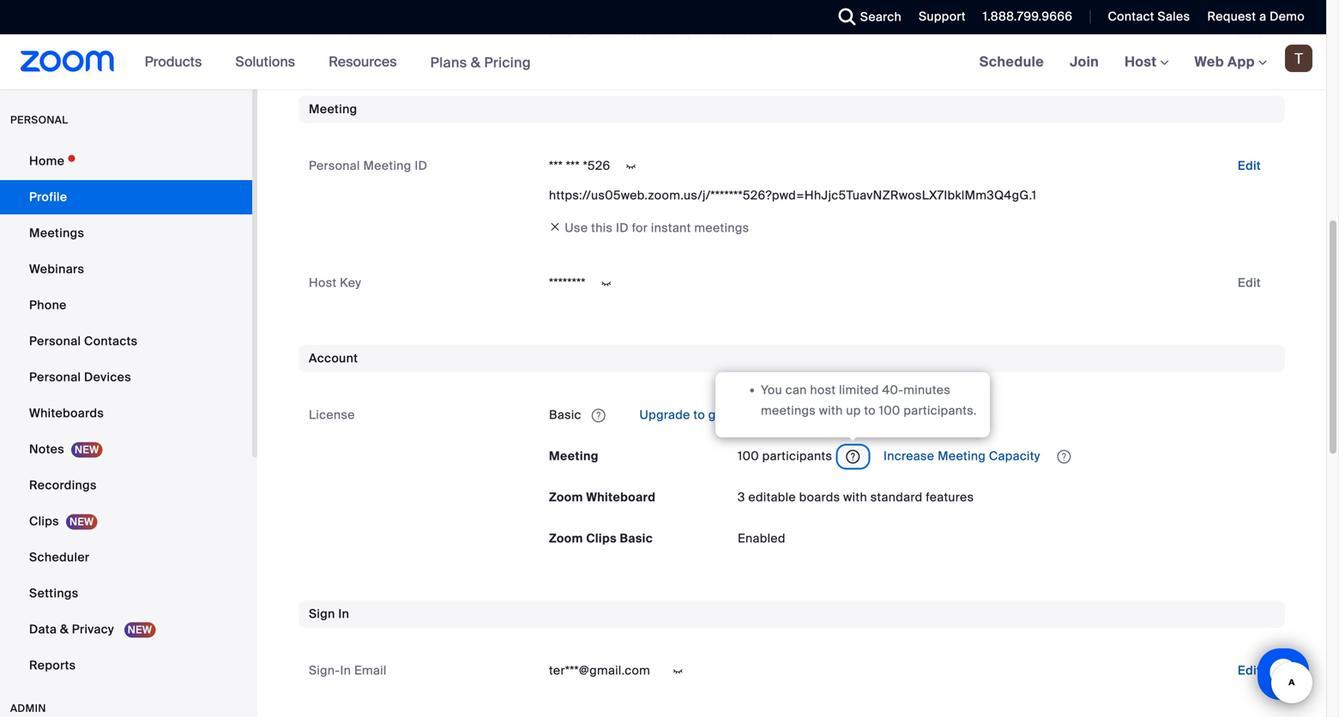 Task type: describe. For each thing, give the bounding box(es) containing it.
1 *** from the left
[[549, 158, 563, 174]]

sign
[[309, 606, 335, 622]]

minutes
[[904, 382, 951, 398]]

participants
[[762, 448, 832, 464]]

home link
[[0, 144, 252, 178]]

& for plans
[[471, 53, 481, 71]]

app
[[1228, 53, 1255, 71]]

*** *** *526
[[549, 158, 610, 174]]

1 horizontal spatial features
[[926, 489, 974, 505]]

join link
[[1057, 34, 1112, 89]]

phone
[[29, 297, 67, 313]]

license
[[309, 407, 355, 423]]

request a demo
[[1207, 9, 1305, 24]]

key
[[340, 275, 361, 291]]

demo
[[1270, 9, 1305, 24]]

clips inside clips link
[[29, 513, 59, 529]]

search
[[860, 9, 902, 25]]

hour
[[592, 26, 619, 42]]

profile
[[29, 189, 67, 205]]

product information navigation
[[132, 34, 544, 91]]

data & privacy link
[[0, 613, 252, 647]]

********
[[549, 275, 586, 291]]

editable
[[748, 489, 796, 505]]

you
[[761, 382, 782, 398]]

upgrade to get more features
[[636, 407, 813, 423]]

pricing
[[484, 53, 531, 71]]

clips link
[[0, 504, 252, 539]]

enabled
[[738, 531, 786, 546]]

edit button for sign-in email
[[1224, 657, 1275, 685]]

zoom clips basic
[[549, 531, 653, 546]]

personal meeting id
[[309, 158, 427, 174]]

02:00
[[712, 26, 747, 42]]

learn more about your meeting license image
[[841, 449, 865, 465]]

use for use this id for instant meetings
[[565, 220, 588, 236]]

resources
[[329, 53, 397, 71]]

web app
[[1195, 53, 1255, 71]]

contacts
[[84, 333, 138, 349]]

personal for personal meeting id
[[309, 158, 360, 174]]

solutions button
[[235, 34, 303, 89]]

12-
[[575, 26, 592, 42]]

notes link
[[0, 432, 252, 467]]

banner containing products
[[0, 34, 1326, 91]]

settings
[[29, 585, 79, 601]]

boards
[[799, 489, 840, 505]]

standard
[[870, 489, 923, 505]]

with inside you can host limited 40-minutes meetings with up to 100 participants.
[[819, 403, 843, 419]]

recordings
[[29, 477, 97, 493]]

& for data
[[60, 622, 69, 637]]

data & privacy
[[29, 622, 117, 637]]

capacity
[[989, 448, 1040, 464]]

100 inside you can host limited 40-minutes meetings with up to 100 participants.
[[879, 403, 900, 419]]

web app button
[[1195, 53, 1267, 71]]

https://us05web.zoom.us/j/*******526?pwd=hhjjc5tuavnzrwoslx7ibklmm3q4gg.1
[[549, 187, 1037, 203]]

time
[[622, 26, 648, 42]]

ter***@gmail.com
[[549, 663, 650, 679]]

edit for personal meeting id
[[1238, 158, 1261, 174]]

0 horizontal spatial 100
[[738, 448, 759, 464]]

to inside application
[[693, 407, 705, 423]]

1 horizontal spatial with
[[843, 489, 867, 505]]

in for sign-
[[340, 663, 351, 679]]

for
[[632, 220, 648, 236]]

1 horizontal spatial clips
[[586, 531, 617, 546]]

zoom logo image
[[21, 51, 115, 72]]

plans & pricing
[[430, 53, 531, 71]]

reports
[[29, 658, 76, 673]]

40-
[[882, 382, 904, 398]]

sales
[[1158, 9, 1190, 24]]

personal devices
[[29, 369, 131, 385]]

increase meeting capacity link
[[880, 448, 1044, 464]]

notes
[[29, 441, 64, 457]]

limited
[[839, 382, 879, 398]]

host for host
[[1125, 53, 1160, 71]]

edit button for personal meeting id
[[1224, 152, 1275, 180]]

webinars link
[[0, 252, 252, 287]]

personal contacts
[[29, 333, 138, 349]]

products button
[[145, 34, 210, 89]]

schedule
[[979, 53, 1044, 71]]

personal for personal contacts
[[29, 333, 81, 349]]

edit for time format
[[1238, 26, 1261, 42]]

use for use 12-hour time (example: 02:00 pm)
[[549, 26, 572, 42]]

3
[[738, 489, 745, 505]]

0 vertical spatial meetings
[[694, 220, 749, 236]]

personal contacts link
[[0, 324, 252, 359]]

data
[[29, 622, 57, 637]]

2 *** from the left
[[566, 158, 580, 174]]

*526
[[583, 158, 610, 174]]

reports link
[[0, 649, 252, 683]]

show personal meeting id image
[[617, 159, 645, 174]]

get
[[708, 407, 727, 423]]

personal menu menu
[[0, 144, 252, 685]]

time
[[309, 26, 338, 42]]

participants.
[[904, 403, 977, 419]]

host for host key
[[309, 275, 337, 291]]

zoom whiteboard
[[549, 489, 656, 505]]



Task type: locate. For each thing, give the bounding box(es) containing it.
1 horizontal spatial to
[[864, 403, 876, 419]]

& inside "link"
[[60, 622, 69, 637]]

0 vertical spatial &
[[471, 53, 481, 71]]

with right boards
[[843, 489, 867, 505]]

application containing 100 participants
[[738, 443, 1275, 470]]

id for meeting
[[415, 158, 427, 174]]

1 horizontal spatial basic
[[620, 531, 653, 546]]

recordings link
[[0, 468, 252, 503]]

1 horizontal spatial id
[[616, 220, 629, 236]]

1 horizontal spatial &
[[471, 53, 481, 71]]

profile link
[[0, 180, 252, 214]]

host key
[[309, 275, 361, 291]]

id for this
[[616, 220, 629, 236]]

use 12-hour time (example: 02:00 pm)
[[549, 26, 773, 42]]

zoom down zoom whiteboard
[[549, 531, 583, 546]]

1 vertical spatial host
[[309, 275, 337, 291]]

100 participants
[[738, 448, 832, 464]]

3 edit button from the top
[[1224, 269, 1275, 297]]

clips
[[29, 513, 59, 529], [586, 531, 617, 546]]

0 vertical spatial in
[[338, 606, 349, 622]]

1.888.799.9666
[[983, 9, 1073, 24]]

scheduler link
[[0, 540, 252, 575]]

0 vertical spatial application
[[549, 401, 1275, 429]]

home
[[29, 153, 65, 169]]

2 vertical spatial personal
[[29, 369, 81, 385]]

1 vertical spatial clips
[[586, 531, 617, 546]]

clips up scheduler on the left bottom
[[29, 513, 59, 529]]

host
[[1125, 53, 1160, 71], [309, 275, 337, 291]]

1 edit button from the top
[[1224, 20, 1275, 48]]

admin
[[10, 702, 46, 715]]

join
[[1070, 53, 1099, 71]]

show host key image
[[593, 276, 620, 291]]

100 down more on the right of the page
[[738, 448, 759, 464]]

1.888.799.9666 button
[[970, 0, 1077, 34], [983, 9, 1073, 24]]

0 vertical spatial clips
[[29, 513, 59, 529]]

0 horizontal spatial with
[[819, 403, 843, 419]]

host
[[810, 382, 836, 398]]

meetings link
[[0, 216, 252, 250]]

this
[[591, 220, 613, 236]]

zoom for zoom whiteboard
[[549, 489, 583, 505]]

request a demo link
[[1194, 0, 1326, 34], [1207, 9, 1305, 24]]

in right sign
[[338, 606, 349, 622]]

1 zoom from the top
[[549, 489, 583, 505]]

with
[[819, 403, 843, 419], [843, 489, 867, 505]]

email
[[354, 663, 387, 679]]

webinars
[[29, 261, 84, 277]]

application containing basic
[[549, 401, 1275, 429]]

0 horizontal spatial meetings
[[694, 220, 749, 236]]

1 vertical spatial zoom
[[549, 531, 583, 546]]

sign-
[[309, 663, 340, 679]]

0 vertical spatial zoom
[[549, 489, 583, 505]]

& right data
[[60, 622, 69, 637]]

support
[[919, 9, 966, 24]]

basic left learn more about your license type image
[[549, 407, 581, 423]]

in
[[338, 606, 349, 622], [340, 663, 351, 679]]

1 vertical spatial basic
[[620, 531, 653, 546]]

contact sales link
[[1095, 0, 1194, 34], [1108, 9, 1190, 24]]

in left email
[[340, 663, 351, 679]]

with down host
[[819, 403, 843, 419]]

1 vertical spatial personal
[[29, 333, 81, 349]]

2 zoom from the top
[[549, 531, 583, 546]]

a
[[1259, 9, 1267, 24]]

4 edit button from the top
[[1224, 657, 1275, 685]]

meeting inside application
[[938, 448, 986, 464]]

scheduler
[[29, 549, 90, 565]]

pm)
[[751, 26, 773, 42]]

to left get
[[693, 407, 705, 423]]

0 horizontal spatial clips
[[29, 513, 59, 529]]

sign in
[[309, 606, 349, 622]]

1 vertical spatial 100
[[738, 448, 759, 464]]

&
[[471, 53, 481, 71], [60, 622, 69, 637]]

you can host limited 40-minutes meetings with up to 100 participants.
[[761, 382, 977, 419]]

you can host limited 40-minutes meetings with up to 100 participants. tooltip
[[715, 372, 990, 442]]

1 horizontal spatial ***
[[566, 158, 580, 174]]

1 edit from the top
[[1238, 26, 1261, 42]]

plans
[[430, 53, 467, 71]]

to
[[864, 403, 876, 419], [693, 407, 705, 423]]

edit button
[[1224, 20, 1275, 48], [1224, 152, 1275, 180], [1224, 269, 1275, 297], [1224, 657, 1275, 685]]

whiteboards
[[29, 405, 104, 421]]

(example:
[[651, 26, 708, 42]]

basic
[[549, 407, 581, 423], [620, 531, 653, 546]]

personal
[[10, 113, 68, 127]]

1 vertical spatial application
[[738, 443, 1275, 470]]

resources button
[[329, 34, 405, 89]]

request
[[1207, 9, 1256, 24]]

whiteboard
[[586, 489, 656, 505]]

0 horizontal spatial to
[[693, 407, 705, 423]]

to inside you can host limited 40-minutes meetings with up to 100 participants.
[[864, 403, 876, 419]]

host down contact sales
[[1125, 53, 1160, 71]]

host left key
[[309, 275, 337, 291]]

1 vertical spatial meetings
[[761, 403, 816, 419]]

more
[[731, 407, 761, 423]]

privacy
[[72, 622, 114, 637]]

use left this
[[565, 220, 588, 236]]

to right up
[[864, 403, 876, 419]]

zoom for zoom clips basic
[[549, 531, 583, 546]]

0 vertical spatial 100
[[879, 403, 900, 419]]

personal for personal devices
[[29, 369, 81, 385]]

2 edit button from the top
[[1224, 152, 1275, 180]]

0 vertical spatial host
[[1125, 53, 1160, 71]]

phone link
[[0, 288, 252, 323]]

upgrade
[[640, 407, 690, 423]]

100 down 40-
[[879, 403, 900, 419]]

upgrade to get more features link
[[636, 407, 813, 423]]

1 vertical spatial features
[[926, 489, 974, 505]]

meeting
[[309, 101, 357, 117], [363, 158, 411, 174], [549, 448, 599, 464], [938, 448, 986, 464]]

0 horizontal spatial basic
[[549, 407, 581, 423]]

web
[[1195, 53, 1224, 71]]

basic down whiteboard
[[620, 531, 653, 546]]

edit for sign-in email
[[1238, 663, 1261, 679]]

contact
[[1108, 9, 1154, 24]]

personal devices link
[[0, 360, 252, 395]]

zoom
[[549, 489, 583, 505], [549, 531, 583, 546]]

plans & pricing link
[[430, 53, 531, 71], [430, 53, 531, 71]]

1 horizontal spatial meetings
[[761, 403, 816, 419]]

features down increase meeting capacity
[[926, 489, 974, 505]]

application down the participants. in the bottom of the page
[[738, 443, 1275, 470]]

meetings down can
[[761, 403, 816, 419]]

clips down zoom whiteboard
[[586, 531, 617, 546]]

search button
[[826, 0, 906, 34]]

0 vertical spatial personal
[[309, 158, 360, 174]]

edit
[[1238, 26, 1261, 42], [1238, 158, 1261, 174], [1238, 275, 1261, 291], [1238, 663, 1261, 679]]

whiteboards link
[[0, 396, 252, 431]]

1 vertical spatial &
[[60, 622, 69, 637]]

meetings navigation
[[967, 34, 1326, 91]]

increase
[[884, 448, 934, 464]]

meetings
[[694, 220, 749, 236], [761, 403, 816, 419]]

time format
[[309, 26, 382, 42]]

4 edit from the top
[[1238, 663, 1261, 679]]

settings link
[[0, 576, 252, 611]]

up
[[846, 403, 861, 419]]

& inside product information navigation
[[471, 53, 481, 71]]

0 vertical spatial use
[[549, 26, 572, 42]]

learn more about your license type image
[[590, 410, 607, 422]]

0 vertical spatial with
[[819, 403, 843, 419]]

use this id for instant meetings
[[565, 220, 749, 236]]

application down minutes
[[549, 401, 1275, 429]]

solutions
[[235, 53, 295, 71]]

1 horizontal spatial 100
[[879, 403, 900, 419]]

use
[[549, 26, 572, 42], [565, 220, 588, 236]]

profile picture image
[[1285, 45, 1313, 72]]

0 horizontal spatial &
[[60, 622, 69, 637]]

1.888.799.9666 button up schedule link
[[983, 9, 1073, 24]]

learn more about increasing meeting capacity image
[[1052, 449, 1076, 465]]

3 editable boards with standard features
[[738, 489, 974, 505]]

1.888.799.9666 button up schedule
[[970, 0, 1077, 34]]

features down can
[[764, 407, 813, 423]]

meetings right 'instant'
[[694, 220, 749, 236]]

0 vertical spatial features
[[764, 407, 813, 423]]

0 vertical spatial id
[[415, 158, 427, 174]]

1 horizontal spatial host
[[1125, 53, 1160, 71]]

2 edit from the top
[[1238, 158, 1261, 174]]

support link
[[906, 0, 970, 34], [919, 9, 966, 24]]

0 horizontal spatial ***
[[549, 158, 563, 174]]

1 vertical spatial id
[[616, 220, 629, 236]]

0 horizontal spatial host
[[309, 275, 337, 291]]

zoom up the 'zoom clips basic'
[[549, 489, 583, 505]]

application
[[549, 401, 1275, 429], [738, 443, 1275, 470]]

meetings inside you can host limited 40-minutes meetings with up to 100 participants.
[[761, 403, 816, 419]]

3 edit from the top
[[1238, 275, 1261, 291]]

& right plans
[[471, 53, 481, 71]]

host inside meetings navigation
[[1125, 53, 1160, 71]]

in for sign
[[338, 606, 349, 622]]

0 vertical spatial basic
[[549, 407, 581, 423]]

host button
[[1125, 53, 1169, 71]]

0 horizontal spatial features
[[764, 407, 813, 423]]

products
[[145, 53, 202, 71]]

1 vertical spatial in
[[340, 663, 351, 679]]

1 vertical spatial use
[[565, 220, 588, 236]]

can
[[786, 382, 807, 398]]

edit button for time format
[[1224, 20, 1275, 48]]

0 horizontal spatial id
[[415, 158, 427, 174]]

banner
[[0, 34, 1326, 91]]

account
[[309, 350, 358, 366]]

1 vertical spatial with
[[843, 489, 867, 505]]

100
[[879, 403, 900, 419], [738, 448, 759, 464]]

use left 12-
[[549, 26, 572, 42]]



Task type: vqa. For each thing, say whether or not it's contained in the screenshot.
the middle Personal
yes



